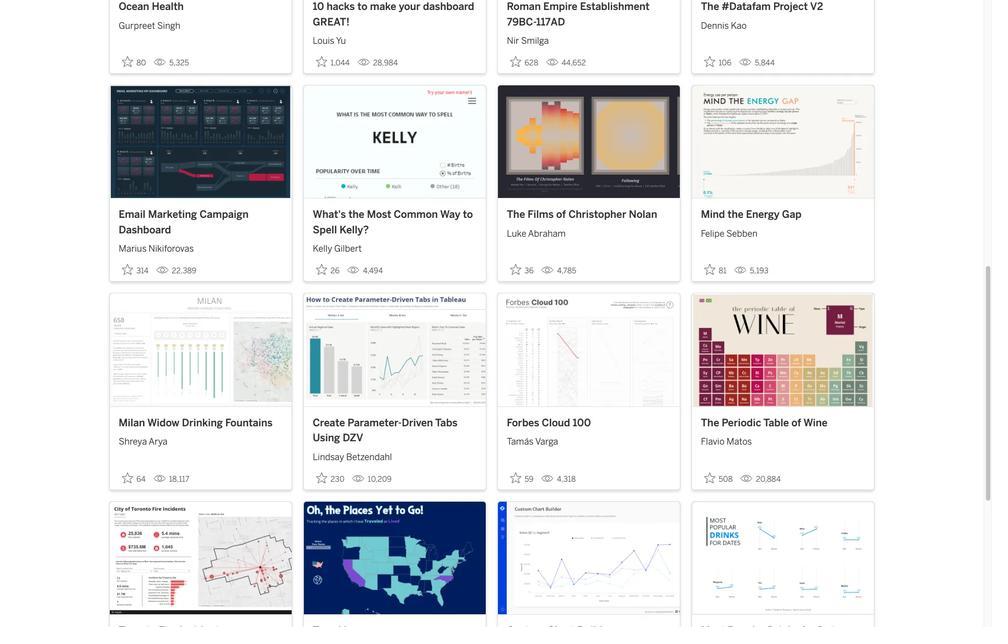 Task type: describe. For each thing, give the bounding box(es) containing it.
louis yu link
[[313, 30, 477, 48]]

establishment
[[580, 1, 650, 13]]

20,884 views element
[[736, 470, 785, 488]]

shreya
[[119, 437, 147, 447]]

roman
[[507, 1, 541, 13]]

shreya arya link
[[119, 431, 283, 449]]

nikiforovas
[[149, 244, 194, 254]]

‫nir smilga‬‎ link
[[507, 30, 671, 48]]

singh
[[157, 20, 180, 31]]

79bc-
[[507, 16, 536, 28]]

10 hacks to make your dashboard great!
[[313, 1, 474, 28]]

create parameter-driven tabs using dzv link
[[313, 416, 477, 446]]

milan widow drinking fountains link
[[119, 416, 283, 431]]

driven
[[402, 417, 433, 429]]

4,318 views element
[[537, 470, 580, 488]]

email
[[119, 209, 145, 221]]

drinking
[[182, 417, 223, 429]]

betzendahl
[[346, 452, 392, 462]]

what's the most common way to spell kelly?
[[313, 209, 473, 236]]

ocean health
[[119, 1, 184, 13]]

campaign
[[200, 209, 249, 221]]

louis yu
[[313, 35, 346, 46]]

flavio matos
[[701, 437, 752, 447]]

the periodic table of wine link
[[701, 416, 865, 431]]

using
[[313, 432, 340, 444]]

make
[[370, 1, 396, 13]]

4,494
[[363, 266, 383, 276]]

44,652
[[562, 58, 586, 68]]

marius nikiforovas link
[[119, 238, 283, 256]]

add favorite button containing 1,044
[[313, 53, 353, 71]]

cloud
[[542, 417, 570, 429]]

10 hacks to make your dashboard great! link
[[313, 0, 477, 30]]

add favorite button for mind the energy gap
[[701, 261, 730, 279]]

add favorite button for what's the most common way to spell kelly?
[[313, 261, 343, 279]]

yu
[[336, 35, 346, 46]]

5,325
[[169, 58, 189, 68]]

Add Favorite button
[[507, 53, 542, 71]]

email marketing campaign dashboard
[[119, 209, 249, 236]]

117ad
[[536, 16, 565, 28]]

what's
[[313, 209, 346, 221]]

luke abraham
[[507, 228, 566, 239]]

sebben
[[726, 228, 758, 239]]

22,389
[[172, 266, 196, 276]]

230
[[331, 475, 344, 484]]

lindsay betzendahl link
[[313, 446, 477, 464]]

Add Favorite button
[[507, 261, 537, 279]]

films
[[528, 209, 554, 221]]

80
[[136, 58, 146, 68]]

create parameter-driven tabs using dzv
[[313, 417, 457, 444]]

what's the most common way to spell kelly? link
[[313, 208, 477, 238]]

milan
[[119, 417, 145, 429]]

5,325 views element
[[149, 54, 193, 72]]

health
[[152, 1, 184, 13]]

project
[[773, 1, 808, 13]]

gurpreet singh
[[119, 20, 180, 31]]

28,984 views element
[[353, 54, 402, 72]]

22,389 views element
[[152, 262, 201, 280]]

18,117 views element
[[149, 470, 194, 488]]

64
[[136, 475, 146, 484]]

flavio matos link
[[701, 431, 865, 449]]

periodic
[[722, 417, 761, 429]]

luke
[[507, 228, 526, 239]]

roman empire establishment 79bc-117ad link
[[507, 0, 671, 30]]

mind the energy gap
[[701, 209, 802, 221]]

4,494 views element
[[343, 262, 387, 280]]

empire
[[543, 1, 578, 13]]

Add Favorite button
[[119, 53, 149, 71]]

tamás varga link
[[507, 431, 671, 449]]

10,209 views element
[[348, 470, 396, 488]]

tamás varga
[[507, 437, 558, 447]]

Add Favorite button
[[701, 53, 735, 71]]

marketing
[[148, 209, 197, 221]]

add favorite button for create parameter-driven tabs using dzv
[[313, 469, 348, 487]]

felipe
[[701, 228, 724, 239]]

mind
[[701, 209, 725, 221]]

of inside the periodic table of wine link
[[792, 417, 801, 429]]

flavio
[[701, 437, 725, 447]]

tabs
[[435, 417, 457, 429]]

10
[[313, 1, 324, 13]]

to inside what's the most common way to spell kelly?
[[463, 209, 473, 221]]

508
[[719, 475, 733, 484]]

energy
[[746, 209, 780, 221]]



Task type: vqa. For each thing, say whether or not it's contained in the screenshot.
Logo
no



Task type: locate. For each thing, give the bounding box(es) containing it.
add favorite button down 'kelly'
[[313, 261, 343, 279]]

most
[[367, 209, 391, 221]]

4,785
[[557, 266, 576, 276]]

of inside the films of christopher nolan "link"
[[556, 209, 566, 221]]

the #datafam project v2 link
[[701, 0, 865, 15]]

marius nikiforovas
[[119, 244, 194, 254]]

dashboard
[[423, 1, 474, 13]]

way
[[440, 209, 460, 221]]

0 horizontal spatial of
[[556, 209, 566, 221]]

dzv
[[343, 432, 363, 444]]

smilga‬‎
[[521, 35, 549, 46]]

Add Favorite button
[[313, 53, 353, 71], [119, 261, 152, 279], [313, 261, 343, 279], [701, 261, 730, 279], [119, 469, 149, 487], [313, 469, 348, 487]]

of
[[556, 209, 566, 221], [792, 417, 801, 429]]

gurpreet singh link
[[119, 15, 283, 32]]

ocean health link
[[119, 0, 283, 15]]

your
[[399, 1, 420, 13]]

‫nir smilga‬‎
[[507, 35, 549, 46]]

0 vertical spatial of
[[556, 209, 566, 221]]

the inside the periodic table of wine link
[[701, 417, 719, 429]]

arya
[[149, 437, 167, 447]]

felipe sebben
[[701, 228, 758, 239]]

44,652 views element
[[542, 54, 590, 72]]

to
[[357, 1, 367, 13], [463, 209, 473, 221]]

Add Favorite button
[[507, 469, 537, 487]]

the up dennis
[[701, 1, 719, 13]]

of left wine
[[792, 417, 801, 429]]

the inside the films of christopher nolan "link"
[[507, 209, 525, 221]]

forbes cloud 100 link
[[507, 416, 671, 431]]

gurpreet
[[119, 20, 155, 31]]

add favorite button for milan widow drinking fountains
[[119, 469, 149, 487]]

dennis kao link
[[701, 15, 865, 32]]

20,884
[[756, 475, 781, 484]]

matos
[[727, 437, 752, 447]]

add favorite button containing 26
[[313, 261, 343, 279]]

add favorite button down lindsay
[[313, 469, 348, 487]]

1 horizontal spatial to
[[463, 209, 473, 221]]

0 vertical spatial to
[[357, 1, 367, 13]]

add favorite button for email marketing campaign dashboard
[[119, 261, 152, 279]]

4,318
[[557, 475, 576, 484]]

add favorite button down "shreya"
[[119, 469, 149, 487]]

workbook thumbnail image
[[110, 85, 292, 198], [304, 85, 486, 198], [498, 85, 680, 198], [692, 85, 874, 198], [110, 294, 292, 406], [304, 294, 486, 406], [498, 294, 680, 406], [692, 294, 874, 406], [110, 502, 292, 615], [304, 502, 486, 615], [498, 502, 680, 615], [692, 502, 874, 615]]

0 horizontal spatial to
[[357, 1, 367, 13]]

create
[[313, 417, 345, 429]]

add favorite button containing 81
[[701, 261, 730, 279]]

gilbert
[[334, 244, 362, 254]]

the up kelly?
[[348, 209, 364, 221]]

v2
[[810, 1, 823, 13]]

4,785 views element
[[537, 262, 581, 280]]

1 horizontal spatial the
[[728, 209, 744, 221]]

59
[[525, 475, 534, 484]]

of right films
[[556, 209, 566, 221]]

to left make
[[357, 1, 367, 13]]

lindsay
[[313, 452, 344, 462]]

the up luke
[[507, 209, 525, 221]]

the inside what's the most common way to spell kelly?
[[348, 209, 364, 221]]

18,117
[[169, 475, 189, 484]]

the periodic table of wine
[[701, 417, 828, 429]]

louis
[[313, 35, 334, 46]]

kelly?
[[340, 224, 369, 236]]

wine
[[804, 417, 828, 429]]

fountains
[[225, 417, 273, 429]]

36
[[525, 266, 534, 276]]

nolan
[[629, 209, 657, 221]]

add favorite button down the marius
[[119, 261, 152, 279]]

ocean
[[119, 1, 149, 13]]

milan widow drinking fountains
[[119, 417, 273, 429]]

dennis kao
[[701, 20, 747, 31]]

tamás
[[507, 437, 533, 447]]

the for mind
[[728, 209, 744, 221]]

gap
[[782, 209, 802, 221]]

the up flavio
[[701, 417, 719, 429]]

100
[[573, 417, 591, 429]]

lindsay betzendahl
[[313, 452, 392, 462]]

common
[[394, 209, 438, 221]]

1 vertical spatial the
[[507, 209, 525, 221]]

to right the way
[[463, 209, 473, 221]]

email marketing campaign dashboard link
[[119, 208, 283, 238]]

marius
[[119, 244, 147, 254]]

10,209
[[368, 475, 392, 484]]

1 horizontal spatial of
[[792, 417, 801, 429]]

1 vertical spatial of
[[792, 417, 801, 429]]

the films of christopher nolan
[[507, 209, 657, 221]]

5,844
[[755, 58, 775, 68]]

5,193 views element
[[730, 262, 773, 280]]

the inside "the #datafam project v2" link
[[701, 1, 719, 13]]

to inside 10 hacks to make your dashboard great!
[[357, 1, 367, 13]]

roman empire establishment 79bc-117ad
[[507, 1, 650, 28]]

628
[[525, 58, 538, 68]]

26
[[331, 266, 340, 276]]

314
[[136, 266, 148, 276]]

5,844 views element
[[735, 54, 779, 72]]

0 vertical spatial the
[[701, 1, 719, 13]]

parameter-
[[348, 417, 402, 429]]

christopher
[[569, 209, 626, 221]]

the films of christopher nolan link
[[507, 208, 671, 223]]

add favorite button containing 230
[[313, 469, 348, 487]]

dashboard
[[119, 224, 171, 236]]

mind the energy gap link
[[701, 208, 865, 223]]

2 the from the left
[[728, 209, 744, 221]]

1 the from the left
[[348, 209, 364, 221]]

luke abraham link
[[507, 223, 671, 241]]

the for what's
[[348, 209, 364, 221]]

abraham
[[528, 228, 566, 239]]

the for the periodic table of wine
[[701, 417, 719, 429]]

the
[[348, 209, 364, 221], [728, 209, 744, 221]]

#datafam
[[722, 1, 771, 13]]

Add Favorite button
[[701, 469, 736, 487]]

1 vertical spatial to
[[463, 209, 473, 221]]

the up felipe sebben
[[728, 209, 744, 221]]

add favorite button containing 314
[[119, 261, 152, 279]]

forbes cloud 100
[[507, 417, 591, 429]]

varga
[[535, 437, 558, 447]]

28,984
[[373, 58, 398, 68]]

2 vertical spatial the
[[701, 417, 719, 429]]

‫nir
[[507, 35, 519, 46]]

great!
[[313, 16, 350, 28]]

0 horizontal spatial the
[[348, 209, 364, 221]]

81
[[719, 266, 727, 276]]

hacks
[[327, 1, 355, 13]]

table
[[763, 417, 789, 429]]

the for the films of christopher nolan
[[507, 209, 525, 221]]

kelly
[[313, 244, 332, 254]]

add favorite button down louis yu at the left top of page
[[313, 53, 353, 71]]

add favorite button containing 64
[[119, 469, 149, 487]]

add favorite button down felipe
[[701, 261, 730, 279]]

the for the #datafam project v2
[[701, 1, 719, 13]]

forbes
[[507, 417, 539, 429]]



